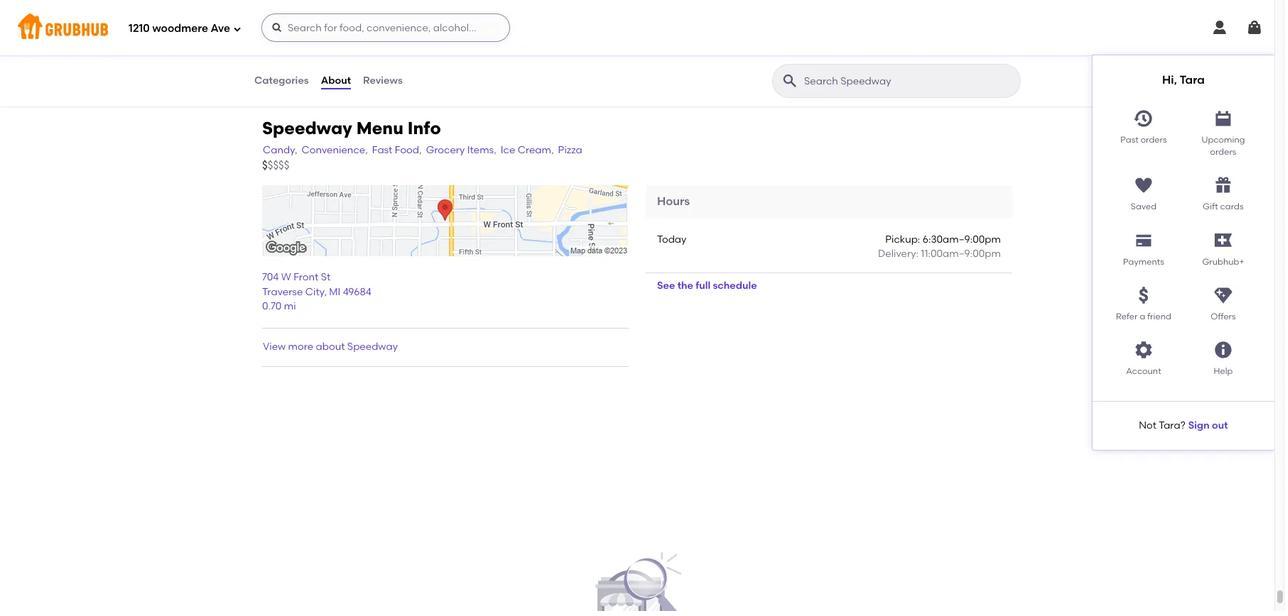 Task type: locate. For each thing, give the bounding box(es) containing it.
w
[[281, 272, 291, 284]]

info
[[408, 118, 441, 138]]

ave
[[211, 22, 230, 35]]

?
[[1181, 420, 1186, 432]]

tara for not
[[1159, 420, 1181, 432]]

grocery
[[426, 144, 465, 156]]

hi,
[[1162, 73, 1177, 87]]

orders for past orders
[[1141, 135, 1167, 145]]

svg image for a
[[1134, 286, 1154, 306]]

0 vertical spatial tara
[[1180, 73, 1205, 87]]

1 vertical spatial tara
[[1159, 420, 1181, 432]]

schedule
[[713, 280, 757, 292]]

see the full schedule button
[[646, 274, 768, 299]]

orders inside upcoming orders
[[1210, 147, 1237, 157]]

fast
[[372, 144, 392, 156]]

not tara ? sign out
[[1139, 420, 1228, 432]]

1 horizontal spatial orders
[[1210, 147, 1237, 157]]

1 vertical spatial speedway
[[347, 341, 398, 353]]

svg image inside offers link
[[1214, 286, 1233, 306]]

a
[[1140, 312, 1146, 322]]

speedway up candy,
[[262, 118, 352, 138]]

orders down upcoming
[[1210, 147, 1237, 157]]

$
[[262, 159, 268, 172]]

svg image inside account link
[[1134, 341, 1154, 361]]

orders right past
[[1141, 135, 1167, 145]]

tara right hi,
[[1180, 73, 1205, 87]]

pickup: 6:30am–9:00pm delivery: 11:00am–9:00pm
[[878, 233, 1001, 260]]

refer a friend
[[1116, 312, 1172, 322]]

1 vertical spatial orders
[[1210, 147, 1237, 157]]

svg image up the refer a friend
[[1134, 286, 1154, 306]]

convenience,
[[302, 144, 368, 156]]

upcoming orders link
[[1184, 103, 1263, 159]]

payments
[[1123, 257, 1164, 267]]

about
[[321, 74, 351, 87]]

0 vertical spatial speedway
[[262, 118, 352, 138]]

tara right not
[[1159, 420, 1181, 432]]

6:30am–9:00pm
[[923, 233, 1001, 245]]

svg image inside gift cards link
[[1214, 176, 1233, 196]]

tara
[[1180, 73, 1205, 87], [1159, 420, 1181, 432]]

sign out button
[[1188, 413, 1228, 439]]

categories button
[[254, 55, 310, 107]]

account link
[[1104, 335, 1184, 379]]

0.70
[[262, 300, 282, 313]]

grubhub image
[[590, 550, 684, 612]]

pickup:
[[885, 233, 920, 245]]

food,
[[395, 144, 422, 156]]

$$$$$
[[262, 159, 290, 172]]

city
[[305, 286, 324, 298]]

refer
[[1116, 312, 1138, 322]]

gift cards link
[[1184, 170, 1263, 214]]

0 vertical spatial orders
[[1141, 135, 1167, 145]]

mi
[[284, 300, 296, 313]]

saved link
[[1104, 170, 1184, 214]]

svg image
[[1211, 19, 1228, 36], [1246, 19, 1263, 36], [271, 22, 283, 33], [233, 25, 242, 33], [1134, 108, 1154, 128], [1214, 108, 1233, 128], [1134, 176, 1154, 196], [1134, 231, 1154, 251], [1134, 341, 1154, 361], [1214, 341, 1233, 361]]

offers link
[[1184, 280, 1263, 324]]

view more about speedway
[[263, 341, 398, 353]]

today
[[657, 233, 687, 245]]

magnifying glass icon image
[[782, 72, 799, 90]]

speedway
[[262, 118, 352, 138], [347, 341, 398, 353]]

front
[[294, 272, 319, 284]]

svg image up offers
[[1214, 286, 1233, 306]]

traverse
[[262, 286, 303, 298]]

,
[[324, 286, 327, 298]]

svg image up gift cards
[[1214, 176, 1233, 196]]

ice
[[501, 144, 515, 156]]

0 horizontal spatial orders
[[1141, 135, 1167, 145]]

orders
[[1141, 135, 1167, 145], [1210, 147, 1237, 157]]

hours
[[657, 195, 690, 208]]

past orders
[[1121, 135, 1167, 145]]

categories
[[254, 74, 309, 87]]

more
[[288, 341, 313, 353]]

speedway right about
[[347, 341, 398, 353]]

about button
[[320, 55, 352, 107]]

svg image inside upcoming orders link
[[1214, 108, 1233, 128]]

704 w front st traverse city , mi 49684 0.70 mi
[[262, 272, 371, 313]]

saved
[[1131, 202, 1157, 212]]

reviews button
[[362, 55, 403, 107]]

grubhub+ button
[[1184, 225, 1263, 269]]

st
[[321, 272, 331, 284]]

svg image
[[1214, 176, 1233, 196], [1134, 286, 1154, 306], [1214, 286, 1233, 306]]

svg image inside refer a friend button
[[1134, 286, 1154, 306]]



Task type: vqa. For each thing, say whether or not it's contained in the screenshot.
svg icon in the offers link
yes



Task type: describe. For each thing, give the bounding box(es) containing it.
svg image inside saved link
[[1134, 176, 1154, 196]]

candy,
[[263, 144, 297, 156]]

grocery items, button
[[425, 143, 497, 159]]

Search for food, convenience, alcohol... search field
[[261, 13, 510, 42]]

tara for hi,
[[1180, 73, 1205, 87]]

gift cards
[[1203, 202, 1244, 212]]

full
[[696, 280, 711, 292]]

help button
[[1184, 335, 1263, 379]]

svg image inside past orders link
[[1134, 108, 1154, 128]]

49684
[[343, 286, 371, 298]]

candy, convenience, fast food, grocery items, ice cream, pizza
[[263, 144, 582, 156]]

svg image inside payments link
[[1134, 231, 1154, 251]]

past
[[1121, 135, 1139, 145]]

sign
[[1188, 420, 1210, 432]]

out
[[1212, 420, 1228, 432]]

cards
[[1220, 202, 1244, 212]]

offers
[[1211, 312, 1236, 322]]

704
[[262, 272, 279, 284]]

pizza
[[558, 144, 582, 156]]

items,
[[467, 144, 496, 156]]

cream,
[[518, 144, 554, 156]]

hi, tara
[[1162, 73, 1205, 87]]

refer a friend button
[[1104, 280, 1184, 324]]

fast food, button
[[371, 143, 422, 159]]

grubhub plus flag logo image
[[1215, 234, 1232, 247]]

reviews
[[363, 74, 403, 87]]

see
[[657, 280, 675, 292]]

not
[[1139, 420, 1157, 432]]

view
[[263, 341, 286, 353]]

1210
[[129, 22, 150, 35]]

past orders link
[[1104, 103, 1184, 159]]

Search Speedway search field
[[803, 75, 1016, 88]]

1210 woodmere ave
[[129, 22, 230, 35]]

the
[[678, 280, 693, 292]]

grubhub+
[[1202, 257, 1244, 267]]

mi
[[329, 286, 341, 298]]

convenience, button
[[301, 143, 369, 159]]

friend
[[1148, 312, 1172, 322]]

gift
[[1203, 202, 1218, 212]]

delivery:
[[878, 248, 919, 260]]

pizza button
[[557, 143, 583, 159]]

speedway menu info
[[262, 118, 441, 138]]

about
[[316, 341, 345, 353]]

payments link
[[1104, 225, 1184, 269]]

help
[[1214, 367, 1233, 377]]

account
[[1126, 367, 1161, 377]]

main navigation navigation
[[0, 0, 1275, 450]]

upcoming orders
[[1202, 135, 1245, 157]]

ice cream, button
[[500, 143, 555, 159]]

candy, button
[[262, 143, 298, 159]]

menu
[[356, 118, 403, 138]]

see the full schedule
[[657, 280, 757, 292]]

upcoming
[[1202, 135, 1245, 145]]

svg image inside "help" button
[[1214, 341, 1233, 361]]

svg image for cards
[[1214, 176, 1233, 196]]

11:00am–9:00pm
[[921, 248, 1001, 260]]

orders for upcoming orders
[[1210, 147, 1237, 157]]

woodmere
[[152, 22, 208, 35]]



